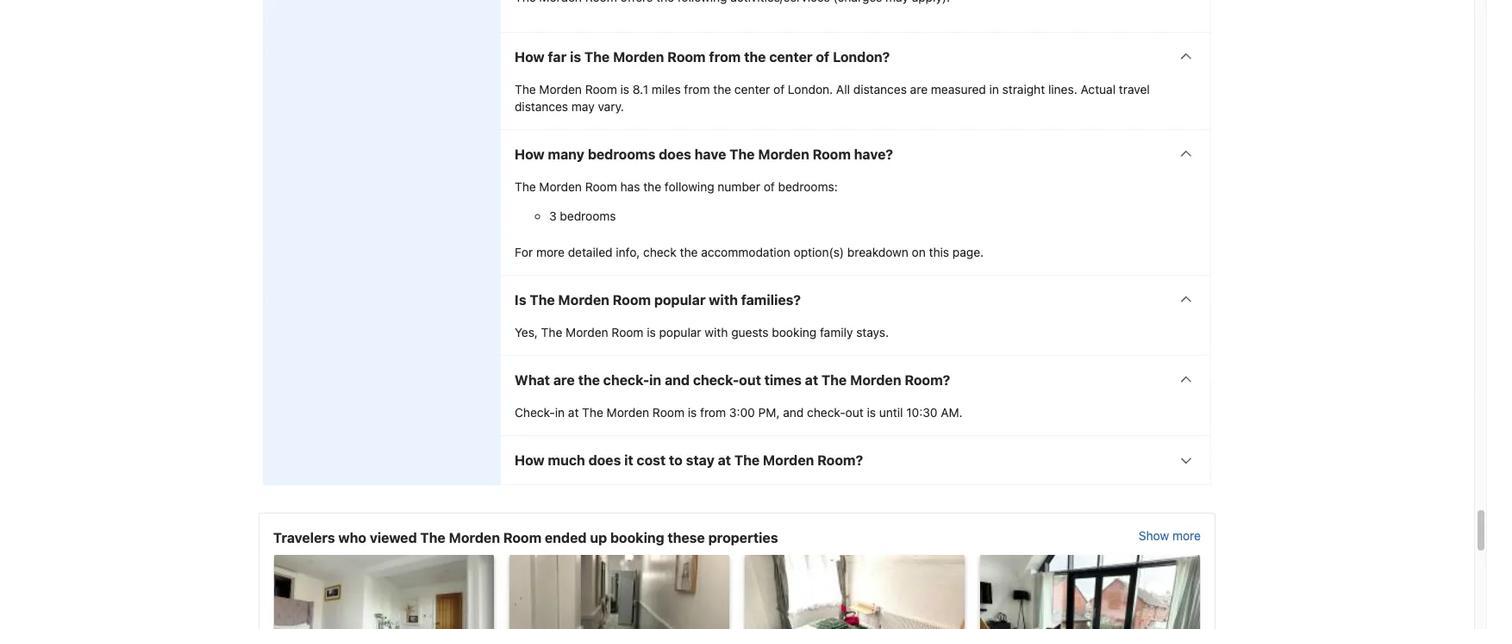 Task type: describe. For each thing, give the bounding box(es) containing it.
all
[[836, 82, 850, 96]]

have?
[[854, 146, 893, 162]]

how much does it cost to stay at the morden room?
[[515, 452, 863, 468]]

how far is the morden room from the center of london? button
[[501, 33, 1210, 81]]

morden inside dropdown button
[[763, 452, 814, 468]]

following
[[665, 179, 714, 194]]

morden down detailed
[[558, 292, 609, 308]]

families?
[[741, 292, 801, 308]]

lines.
[[1048, 82, 1077, 96]]

for
[[515, 245, 533, 259]]

how for how much does it cost to stay at the morden room?
[[515, 452, 545, 468]]

cost
[[637, 452, 666, 468]]

2 horizontal spatial check-
[[807, 405, 845, 420]]

page.
[[952, 245, 984, 259]]

may
[[571, 99, 595, 114]]

this
[[929, 245, 949, 259]]

morden right yes,
[[566, 325, 608, 340]]

room left 'ended'
[[503, 530, 542, 546]]

room left the has
[[585, 179, 617, 194]]

is up how much does it cost to stay at the morden room?
[[688, 405, 697, 420]]

popular inside dropdown button
[[654, 292, 706, 308]]

morden up it at the left
[[607, 405, 649, 420]]

from for room
[[709, 49, 741, 65]]

vary.
[[598, 99, 624, 114]]

morden right viewed
[[449, 530, 500, 546]]

travelers
[[273, 530, 335, 546]]

have
[[695, 146, 726, 162]]

bedrooms inside dropdown button
[[588, 146, 655, 162]]

1 vertical spatial with
[[705, 325, 728, 340]]

how far is the morden room from the center of london?
[[515, 49, 890, 65]]

the inside the morden room is 8.1 miles from the center of london. all distances are measured in straight lines. actual travel distances may vary.
[[713, 82, 731, 96]]

at inside what are the check-in and check-out times at the morden room? dropdown button
[[805, 372, 818, 388]]

room inside dropdown button
[[613, 292, 651, 308]]

the morden room has the following number of bedrooms:
[[515, 179, 838, 194]]

check
[[643, 245, 677, 259]]

0 horizontal spatial distances
[[515, 99, 568, 114]]

what
[[515, 372, 550, 388]]

1 vertical spatial bedrooms
[[560, 208, 616, 223]]

family
[[820, 325, 853, 340]]

in inside the morden room is 8.1 miles from the center of london. all distances are measured in straight lines. actual travel distances may vary.
[[989, 82, 999, 96]]

on
[[912, 245, 926, 259]]

actual
[[1081, 82, 1116, 96]]

until
[[879, 405, 903, 420]]

info,
[[616, 245, 640, 259]]

room up the to
[[652, 405, 684, 420]]

measured
[[931, 82, 986, 96]]

morden up until
[[850, 372, 901, 388]]

has
[[620, 179, 640, 194]]

more for show
[[1172, 528, 1201, 543]]

how many bedrooms does have the morden room have?
[[515, 146, 893, 162]]

from for miles
[[684, 82, 710, 96]]

does inside dropdown button
[[588, 452, 621, 468]]

what are the check-in and check-out times at the morden room?
[[515, 372, 950, 388]]

yes, the morden room is popular with guests booking family stays.
[[515, 325, 889, 340]]

of for london.
[[773, 82, 785, 96]]

are inside what are the check-in and check-out times at the morden room? dropdown button
[[553, 372, 575, 388]]

3 bedrooms
[[549, 208, 616, 223]]

at inside how much does it cost to stay at the morden room? dropdown button
[[718, 452, 731, 468]]

travelers who viewed the morden room ended up booking these properties
[[273, 530, 778, 546]]

for more detailed info, check the accommodation option(s) breakdown on this page.
[[515, 245, 984, 259]]

3
[[549, 208, 557, 223]]

times
[[764, 372, 802, 388]]

breakdown
[[847, 245, 908, 259]]

8.1
[[633, 82, 648, 96]]

booking for up
[[610, 530, 664, 546]]

room up miles
[[667, 49, 706, 65]]

room inside the morden room is 8.1 miles from the center of london. all distances are measured in straight lines. actual travel distances may vary.
[[585, 82, 617, 96]]

option(s)
[[794, 245, 844, 259]]



Task type: locate. For each thing, give the bounding box(es) containing it.
check- up the check-in at the morden room is from 3:00 pm, and check-out is until 10:30 am.
[[693, 372, 739, 388]]

distances
[[853, 82, 907, 96], [515, 99, 568, 114]]

check-in at the morden room is from 3:00 pm, and check-out is until 10:30 am.
[[515, 405, 963, 420]]

2 horizontal spatial at
[[805, 372, 818, 388]]

0 vertical spatial with
[[709, 292, 738, 308]]

room? inside how much does it cost to stay at the morden room? dropdown button
[[817, 452, 863, 468]]

1 horizontal spatial does
[[659, 146, 691, 162]]

is right far
[[570, 49, 581, 65]]

popular down "is the morden room popular with families?"
[[659, 325, 701, 340]]

much
[[548, 452, 585, 468]]

0 vertical spatial how
[[515, 49, 545, 65]]

1 horizontal spatial and
[[783, 405, 804, 420]]

center for london.
[[734, 82, 770, 96]]

1 vertical spatial popular
[[659, 325, 701, 340]]

bedrooms:
[[778, 179, 838, 194]]

booking
[[772, 325, 817, 340], [610, 530, 664, 546]]

0 horizontal spatial does
[[588, 452, 621, 468]]

morden up 8.1
[[613, 49, 664, 65]]

morden up may
[[539, 82, 582, 96]]

1 vertical spatial center
[[734, 82, 770, 96]]

1 horizontal spatial at
[[718, 452, 731, 468]]

is
[[570, 49, 581, 65], [620, 82, 629, 96], [647, 325, 656, 340], [688, 405, 697, 420], [867, 405, 876, 420]]

0 horizontal spatial are
[[553, 372, 575, 388]]

0 horizontal spatial check-
[[603, 372, 649, 388]]

1 horizontal spatial distances
[[853, 82, 907, 96]]

from inside the morden room is 8.1 miles from the center of london. all distances are measured in straight lines. actual travel distances may vary.
[[684, 82, 710, 96]]

number
[[718, 179, 760, 194]]

0 horizontal spatial and
[[665, 372, 690, 388]]

out down what are the check-in and check-out times at the morden room? dropdown button
[[845, 405, 864, 420]]

is left 8.1
[[620, 82, 629, 96]]

are inside the morden room is 8.1 miles from the center of london. all distances are measured in straight lines. actual travel distances may vary.
[[910, 82, 928, 96]]

check- down what are the check-in and check-out times at the morden room? dropdown button
[[807, 405, 845, 420]]

more
[[536, 245, 565, 259], [1172, 528, 1201, 543]]

center left "london."
[[734, 82, 770, 96]]

are
[[910, 82, 928, 96], [553, 372, 575, 388]]

of left "london."
[[773, 82, 785, 96]]

1 horizontal spatial out
[[845, 405, 864, 420]]

detailed
[[568, 245, 613, 259]]

room? up 10:30 am.
[[905, 372, 950, 388]]

far
[[548, 49, 567, 65]]

many
[[548, 146, 584, 162]]

center
[[769, 49, 813, 65], [734, 82, 770, 96]]

is the morden room popular with families?
[[515, 292, 801, 308]]

1 vertical spatial and
[[783, 405, 804, 420]]

how for how far is the morden room from the center of london?
[[515, 49, 545, 65]]

1 horizontal spatial in
[[649, 372, 661, 388]]

more inside accordion control "element"
[[536, 245, 565, 259]]

who
[[338, 530, 366, 546]]

is down "is the morden room popular with families?"
[[647, 325, 656, 340]]

room
[[667, 49, 706, 65], [585, 82, 617, 96], [813, 146, 851, 162], [585, 179, 617, 194], [613, 292, 651, 308], [612, 325, 644, 340], [652, 405, 684, 420], [503, 530, 542, 546]]

check- up it at the left
[[603, 372, 649, 388]]

1 vertical spatial distances
[[515, 99, 568, 114]]

is the morden room popular with families? button
[[501, 276, 1210, 324]]

1 vertical spatial does
[[588, 452, 621, 468]]

with
[[709, 292, 738, 308], [705, 325, 728, 340]]

0 vertical spatial booking
[[772, 325, 817, 340]]

1 horizontal spatial are
[[910, 82, 928, 96]]

in inside dropdown button
[[649, 372, 661, 388]]

does
[[659, 146, 691, 162], [588, 452, 621, 468]]

yes,
[[515, 325, 538, 340]]

at right "check-"
[[568, 405, 579, 420]]

0 horizontal spatial room?
[[817, 452, 863, 468]]

10:30 am.
[[906, 405, 963, 420]]

accordion control element
[[500, 0, 1211, 485]]

with up "yes, the morden room is popular with guests booking family stays."
[[709, 292, 738, 308]]

properties
[[708, 530, 778, 546]]

ended
[[545, 530, 587, 546]]

at right times
[[805, 372, 818, 388]]

stays.
[[856, 325, 889, 340]]

0 horizontal spatial more
[[536, 245, 565, 259]]

1 vertical spatial from
[[684, 82, 710, 96]]

0 horizontal spatial at
[[568, 405, 579, 420]]

are left measured
[[910, 82, 928, 96]]

miles
[[652, 82, 681, 96]]

out
[[739, 372, 761, 388], [845, 405, 864, 420]]

0 vertical spatial popular
[[654, 292, 706, 308]]

0 vertical spatial center
[[769, 49, 813, 65]]

3:00 pm,
[[729, 405, 780, 420]]

0 vertical spatial are
[[910, 82, 928, 96]]

morden
[[613, 49, 664, 65], [539, 82, 582, 96], [758, 146, 809, 162], [539, 179, 582, 194], [558, 292, 609, 308], [566, 325, 608, 340], [850, 372, 901, 388], [607, 405, 649, 420], [763, 452, 814, 468], [449, 530, 500, 546]]

0 vertical spatial at
[[805, 372, 818, 388]]

bedrooms
[[588, 146, 655, 162], [560, 208, 616, 223]]

2 vertical spatial in
[[555, 405, 565, 420]]

1 vertical spatial in
[[649, 372, 661, 388]]

0 vertical spatial more
[[536, 245, 565, 259]]

room up bedrooms:
[[813, 146, 851, 162]]

1 vertical spatial more
[[1172, 528, 1201, 543]]

0 vertical spatial from
[[709, 49, 741, 65]]

does up the 'the morden room has the following number of bedrooms:'
[[659, 146, 691, 162]]

2 vertical spatial how
[[515, 452, 545, 468]]

center up "london."
[[769, 49, 813, 65]]

with inside is the morden room popular with families? dropdown button
[[709, 292, 738, 308]]

center for london?
[[769, 49, 813, 65]]

2 vertical spatial of
[[764, 179, 775, 194]]

0 vertical spatial does
[[659, 146, 691, 162]]

the
[[584, 49, 610, 65], [515, 82, 536, 96], [729, 146, 755, 162], [515, 179, 536, 194], [530, 292, 555, 308], [541, 325, 562, 340], [821, 372, 847, 388], [582, 405, 603, 420], [734, 452, 760, 468], [420, 530, 446, 546]]

0 vertical spatial out
[[739, 372, 761, 388]]

viewed
[[370, 530, 417, 546]]

1 horizontal spatial room?
[[905, 372, 950, 388]]

distances right all
[[853, 82, 907, 96]]

how inside dropdown button
[[515, 452, 545, 468]]

at
[[805, 372, 818, 388], [568, 405, 579, 420], [718, 452, 731, 468]]

distances left may
[[515, 99, 568, 114]]

how
[[515, 49, 545, 65], [515, 146, 545, 162], [515, 452, 545, 468]]

of
[[816, 49, 830, 65], [773, 82, 785, 96], [764, 179, 775, 194]]

booking inside accordion control "element"
[[772, 325, 817, 340]]

in down "yes, the morden room is popular with guests booking family stays."
[[649, 372, 661, 388]]

to
[[669, 452, 683, 468]]

center inside dropdown button
[[769, 49, 813, 65]]

and
[[665, 372, 690, 388], [783, 405, 804, 420]]

of right 'number'
[[764, 179, 775, 194]]

the inside dropdown button
[[734, 452, 760, 468]]

and down "yes, the morden room is popular with guests booking family stays."
[[665, 372, 690, 388]]

0 horizontal spatial booking
[[610, 530, 664, 546]]

room? down what are the check-in and check-out times at the morden room? dropdown button
[[817, 452, 863, 468]]

the
[[744, 49, 766, 65], [713, 82, 731, 96], [643, 179, 661, 194], [680, 245, 698, 259], [578, 372, 600, 388]]

more right show
[[1172, 528, 1201, 543]]

london.
[[788, 82, 833, 96]]

1 vertical spatial at
[[568, 405, 579, 420]]

1 vertical spatial booking
[[610, 530, 664, 546]]

3 how from the top
[[515, 452, 545, 468]]

1 how from the top
[[515, 49, 545, 65]]

0 vertical spatial room?
[[905, 372, 950, 388]]

bedrooms right the 3
[[560, 208, 616, 223]]

it
[[624, 452, 633, 468]]

room? inside what are the check-in and check-out times at the morden room? dropdown button
[[905, 372, 950, 388]]

1 vertical spatial of
[[773, 82, 785, 96]]

popular up "yes, the morden room is popular with guests booking family stays."
[[654, 292, 706, 308]]

2 vertical spatial from
[[700, 405, 726, 420]]

accommodation
[[701, 245, 790, 259]]

check-
[[515, 405, 555, 420]]

up
[[590, 530, 607, 546]]

the inside dropdown button
[[578, 372, 600, 388]]

morden inside the morden room is 8.1 miles from the center of london. all distances are measured in straight lines. actual travel distances may vary.
[[539, 82, 582, 96]]

bedrooms up the has
[[588, 146, 655, 162]]

how left much
[[515, 452, 545, 468]]

how left many
[[515, 146, 545, 162]]

out up 3:00 pm,
[[739, 372, 761, 388]]

how many bedrooms does have the morden room have? button
[[501, 130, 1210, 178]]

london?
[[833, 49, 890, 65]]

0 vertical spatial of
[[816, 49, 830, 65]]

more for for
[[536, 245, 565, 259]]

show more
[[1139, 528, 1201, 543]]

of for london?
[[816, 49, 830, 65]]

the inside the morden room is 8.1 miles from the center of london. all distances are measured in straight lines. actual travel distances may vary.
[[515, 82, 536, 96]]

is left until
[[867, 405, 876, 420]]

1 horizontal spatial check-
[[693, 372, 739, 388]]

stay
[[686, 452, 714, 468]]

popular
[[654, 292, 706, 308], [659, 325, 701, 340]]

straight
[[1002, 82, 1045, 96]]

0 vertical spatial distances
[[853, 82, 907, 96]]

1 horizontal spatial booking
[[772, 325, 817, 340]]

of inside dropdown button
[[816, 49, 830, 65]]

2 horizontal spatial in
[[989, 82, 999, 96]]

show more link
[[1139, 527, 1201, 548]]

is inside the morden room is 8.1 miles from the center of london. all distances are measured in straight lines. actual travel distances may vary.
[[620, 82, 629, 96]]

morden up bedrooms:
[[758, 146, 809, 162]]

1 horizontal spatial more
[[1172, 528, 1201, 543]]

in left straight
[[989, 82, 999, 96]]

1 vertical spatial are
[[553, 372, 575, 388]]

booking down families?
[[772, 325, 817, 340]]

booking right up
[[610, 530, 664, 546]]

from
[[709, 49, 741, 65], [684, 82, 710, 96], [700, 405, 726, 420]]

of up "london."
[[816, 49, 830, 65]]

the inside dropdown button
[[744, 49, 766, 65]]

does left it at the left
[[588, 452, 621, 468]]

0 vertical spatial bedrooms
[[588, 146, 655, 162]]

and down times
[[783, 405, 804, 420]]

are right what
[[553, 372, 575, 388]]

of inside the morden room is 8.1 miles from the center of london. all distances are measured in straight lines. actual travel distances may vary.
[[773, 82, 785, 96]]

and inside dropdown button
[[665, 372, 690, 388]]

1 vertical spatial how
[[515, 146, 545, 162]]

center inside the morden room is 8.1 miles from the center of london. all distances are measured in straight lines. actual travel distances may vary.
[[734, 82, 770, 96]]

from inside dropdown button
[[709, 49, 741, 65]]

0 horizontal spatial in
[[555, 405, 565, 420]]

in
[[989, 82, 999, 96], [649, 372, 661, 388], [555, 405, 565, 420]]

2 vertical spatial at
[[718, 452, 731, 468]]

1 vertical spatial room?
[[817, 452, 863, 468]]

0 vertical spatial in
[[989, 82, 999, 96]]

how left far
[[515, 49, 545, 65]]

at right stay
[[718, 452, 731, 468]]

how for how many bedrooms does have the morden room have?
[[515, 146, 545, 162]]

more right for
[[536, 245, 565, 259]]

2 how from the top
[[515, 146, 545, 162]]

room up vary.
[[585, 82, 617, 96]]

room down info,
[[613, 292, 651, 308]]

0 horizontal spatial out
[[739, 372, 761, 388]]

is
[[515, 292, 526, 308]]

travel
[[1119, 82, 1150, 96]]

guests
[[731, 325, 769, 340]]

0 vertical spatial and
[[665, 372, 690, 388]]

how much does it cost to stay at the morden room? button
[[501, 436, 1210, 484]]

check-
[[603, 372, 649, 388], [693, 372, 739, 388], [807, 405, 845, 420]]

out inside what are the check-in and check-out times at the morden room? dropdown button
[[739, 372, 761, 388]]

the morden room is 8.1 miles from the center of london. all distances are measured in straight lines. actual travel distances may vary.
[[515, 82, 1150, 114]]

room down "is the morden room popular with families?"
[[612, 325, 644, 340]]

show
[[1139, 528, 1169, 543]]

does inside dropdown button
[[659, 146, 691, 162]]

morden up the 3
[[539, 179, 582, 194]]

morden down 3:00 pm,
[[763, 452, 814, 468]]

is inside dropdown button
[[570, 49, 581, 65]]

what are the check-in and check-out times at the morden room? button
[[501, 356, 1210, 404]]

these
[[668, 530, 705, 546]]

booking for guests
[[772, 325, 817, 340]]

1 vertical spatial out
[[845, 405, 864, 420]]

with left guests
[[705, 325, 728, 340]]

room?
[[905, 372, 950, 388], [817, 452, 863, 468]]

in up much
[[555, 405, 565, 420]]



Task type: vqa. For each thing, say whether or not it's contained in the screenshot.
which
no



